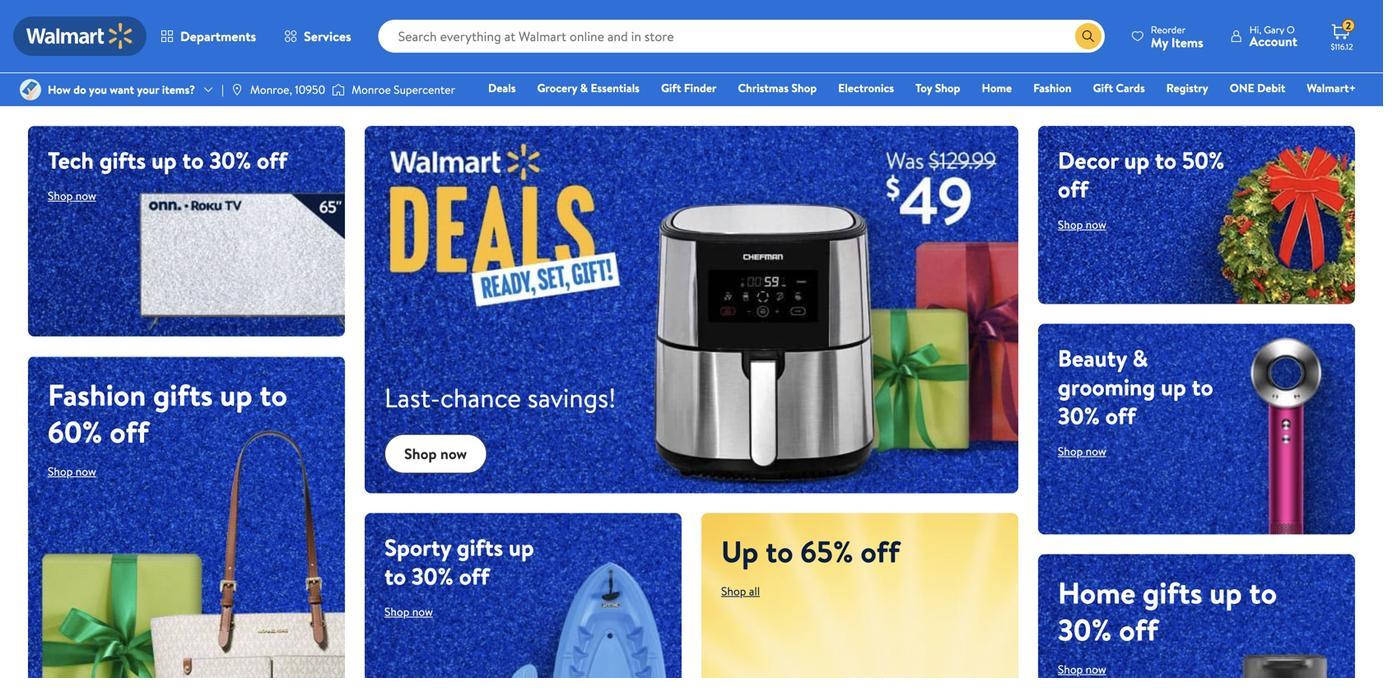 Task type: vqa. For each thing, say whether or not it's contained in the screenshot.
Beauty & grooming up to 30% off's now
yes



Task type: describe. For each thing, give the bounding box(es) containing it.
shop now for fashion gifts up to 60% off
[[48, 464, 96, 480]]

shop now link for decor up to 50% off
[[1058, 217, 1107, 233]]

supercenter
[[394, 81, 455, 98]]

departments button
[[147, 16, 270, 56]]

& for grooming
[[1133, 342, 1149, 374]]

to inside decor up to 50% off
[[1155, 144, 1177, 176]]

toy shop link
[[908, 79, 968, 97]]

home for home gifts up to 30% off
[[1058, 572, 1136, 614]]

shop for fashion gifts up to 60% off
[[48, 464, 73, 480]]

now for tech gifts up to 30% off
[[76, 188, 96, 204]]

electronics link
[[831, 79, 902, 97]]

fashion link
[[1026, 79, 1079, 97]]

sporty
[[385, 532, 451, 564]]

gifts for fashion
[[153, 374, 213, 415]]

to inside sporty gifts up to 30% off
[[385, 561, 406, 593]]

tech gifts up to 30% off
[[48, 144, 287, 176]]

home link
[[975, 79, 1020, 97]]

grocery & essentials
[[537, 80, 640, 96]]

sporty gifts up to 30% off
[[385, 532, 534, 593]]

up to 65% off
[[721, 531, 900, 573]]

your
[[137, 81, 159, 98]]

shop all link
[[721, 584, 760, 600]]

up for tech gifts up to 30% off
[[151, 144, 177, 176]]

deals
[[488, 80, 516, 96]]

gifts for tech
[[99, 144, 146, 176]]

decor up to 50% off
[[1058, 144, 1225, 205]]

60%
[[48, 411, 103, 453]]

shop now link for fashion gifts up to 60% off
[[48, 464, 96, 480]]

home for home
[[982, 80, 1012, 96]]

grocery
[[537, 80, 578, 96]]

Search search field
[[379, 20, 1105, 53]]

toy
[[916, 80, 933, 96]]

walmart+ link
[[1300, 79, 1364, 97]]

now for sporty gifts up to 30% off
[[412, 604, 433, 620]]

shop all
[[721, 584, 760, 600]]

to inside "fashion gifts up to 60% off"
[[260, 374, 287, 415]]

gift cards
[[1093, 80, 1145, 96]]

30% inside beauty & grooming up to 30% off
[[1058, 400, 1100, 432]]

to inside beauty & grooming up to 30% off
[[1192, 371, 1214, 403]]

30% for tech gifts up to 30% off
[[209, 144, 251, 176]]

fashion gifts up to 60% off
[[48, 374, 287, 453]]

grocery & essentials link
[[530, 79, 647, 97]]

fashion for fashion
[[1034, 80, 1072, 96]]

registry
[[1167, 80, 1209, 96]]

departments
[[180, 27, 256, 45]]

christmas
[[738, 80, 789, 96]]

now for fashion gifts up to 60% off
[[76, 464, 96, 480]]

now for beauty & grooming up to 30% off
[[1086, 444, 1107, 460]]

gift for gift cards
[[1093, 80, 1114, 96]]

cards
[[1116, 80, 1145, 96]]

up inside beauty & grooming up to 30% off
[[1161, 371, 1187, 403]]

shop now link for beauty & grooming up to 30% off
[[1058, 444, 1107, 460]]

home gifts up to 30% off
[[1058, 572, 1277, 651]]

christmas shop link
[[731, 79, 825, 97]]

my
[[1151, 33, 1169, 51]]

up for fashion gifts up to 60% off
[[220, 374, 253, 415]]

up for home gifts up to 30% off
[[1210, 572, 1243, 614]]

& for essentials
[[580, 80, 588, 96]]

shop inside christmas shop link
[[792, 80, 817, 96]]

how do you want your items?
[[48, 81, 195, 98]]

all
[[749, 584, 760, 600]]

to inside home gifts up to 30% off
[[1250, 572, 1277, 614]]

o
[[1287, 23, 1295, 37]]

electronics
[[839, 80, 894, 96]]

you
[[89, 81, 107, 98]]

gifts for sporty
[[457, 532, 503, 564]]

gift finder
[[661, 80, 717, 96]]

now for decor up to 50% off
[[1086, 217, 1107, 233]]

toy shop
[[916, 80, 961, 96]]



Task type: locate. For each thing, give the bounding box(es) containing it.
fashion
[[1034, 80, 1072, 96], [48, 374, 146, 415]]

&
[[580, 80, 588, 96], [1133, 342, 1149, 374]]

 image
[[332, 82, 345, 98], [230, 83, 244, 96]]

30%
[[209, 144, 251, 176], [1058, 400, 1100, 432], [412, 561, 454, 593], [1058, 610, 1112, 651]]

hi, gary o account
[[1250, 23, 1298, 50]]

50%
[[1183, 144, 1225, 176]]

shop now for sporty gifts up to 30% off
[[385, 604, 433, 620]]

|
[[222, 81, 224, 98]]

0 vertical spatial fashion
[[1034, 80, 1072, 96]]

home inside home gifts up to 30% off
[[1058, 572, 1136, 614]]

gift for gift finder
[[661, 80, 681, 96]]

grooming
[[1058, 371, 1156, 403]]

 image right 10950
[[332, 82, 345, 98]]

up for sporty gifts up to 30% off
[[509, 532, 534, 564]]

up inside home gifts up to 30% off
[[1210, 572, 1243, 614]]

shop for home gifts up to 30% off
[[1058, 662, 1083, 678]]

walmart image
[[26, 23, 133, 49]]

reorder my items
[[1151, 23, 1204, 51]]

search icon image
[[1082, 30, 1095, 43]]

do
[[73, 81, 86, 98]]

now
[[76, 188, 96, 204], [1086, 217, 1107, 233], [1086, 444, 1107, 460], [441, 444, 467, 465], [76, 464, 96, 480], [412, 604, 433, 620], [1086, 662, 1107, 678]]

0 horizontal spatial home
[[982, 80, 1012, 96]]

shop now link for tech gifts up to 30% off
[[48, 188, 96, 204]]

30% for home gifts up to 30% off
[[1058, 610, 1112, 651]]

2
[[1346, 19, 1352, 33]]

reorder
[[1151, 23, 1186, 37]]

1 horizontal spatial gift
[[1093, 80, 1114, 96]]

items?
[[162, 81, 195, 98]]

0 vertical spatial home
[[982, 80, 1012, 96]]

shop for sporty gifts up to 30% off
[[385, 604, 410, 620]]

shop now link for sporty gifts up to 30% off
[[385, 604, 433, 620]]

tech
[[48, 144, 94, 176]]

services button
[[270, 16, 365, 56]]

1 horizontal spatial &
[[1133, 342, 1149, 374]]

monroe,
[[250, 81, 292, 98]]

up inside decor up to 50% off
[[1125, 144, 1150, 176]]

& right grocery
[[580, 80, 588, 96]]

gary
[[1264, 23, 1285, 37]]

off inside decor up to 50% off
[[1058, 173, 1089, 205]]

gift left cards
[[1093, 80, 1114, 96]]

registry link
[[1159, 79, 1216, 97]]

one debit link
[[1223, 79, 1293, 97]]

shop now link for home gifts up to 30% off
[[1058, 662, 1107, 678]]

 image
[[20, 79, 41, 100]]

christmas shop
[[738, 80, 817, 96]]

shop now for decor up to 50% off
[[1058, 217, 1107, 233]]

how
[[48, 81, 71, 98]]

up inside sporty gifts up to 30% off
[[509, 532, 534, 564]]

debit
[[1258, 80, 1286, 96]]

monroe
[[352, 81, 391, 98]]

& right the beauty
[[1133, 342, 1149, 374]]

services
[[304, 27, 351, 45]]

gifts inside "fashion gifts up to 60% off"
[[153, 374, 213, 415]]

shop now
[[48, 188, 96, 204], [1058, 217, 1107, 233], [1058, 444, 1107, 460], [404, 444, 467, 465], [48, 464, 96, 480], [385, 604, 433, 620], [1058, 662, 1107, 678]]

off inside beauty & grooming up to 30% off
[[1106, 400, 1136, 432]]

shop now link
[[48, 188, 96, 204], [1058, 217, 1107, 233], [385, 435, 487, 474], [1058, 444, 1107, 460], [48, 464, 96, 480], [385, 604, 433, 620], [1058, 662, 1107, 678]]

30% inside home gifts up to 30% off
[[1058, 610, 1112, 651]]

gifts inside home gifts up to 30% off
[[1143, 572, 1203, 614]]

items
[[1172, 33, 1204, 51]]

 image for monroe, 10950
[[230, 83, 244, 96]]

$116.12
[[1331, 41, 1354, 52]]

1 horizontal spatial home
[[1058, 572, 1136, 614]]

off inside home gifts up to 30% off
[[1119, 610, 1159, 651]]

off inside sporty gifts up to 30% off
[[459, 561, 490, 593]]

up
[[721, 531, 759, 573]]

30% for sporty gifts up to 30% off
[[412, 561, 454, 593]]

0 horizontal spatial &
[[580, 80, 588, 96]]

gift
[[661, 80, 681, 96], [1093, 80, 1114, 96]]

shop for up to 65% off
[[721, 584, 747, 600]]

shop for decor up to 50% off
[[1058, 217, 1083, 233]]

shop now for home gifts up to 30% off
[[1058, 662, 1107, 678]]

want
[[110, 81, 134, 98]]

gifts for home
[[1143, 572, 1203, 614]]

0 horizontal spatial  image
[[230, 83, 244, 96]]

now for home gifts up to 30% off
[[1086, 662, 1107, 678]]

30% inside sporty gifts up to 30% off
[[412, 561, 454, 593]]

up inside "fashion gifts up to 60% off"
[[220, 374, 253, 415]]

1 vertical spatial fashion
[[48, 374, 146, 415]]

fashion for fashion gifts up to 60% off
[[48, 374, 146, 415]]

decor
[[1058, 144, 1119, 176]]

shop for tech gifts up to 30% off
[[48, 188, 73, 204]]

1 horizontal spatial  image
[[332, 82, 345, 98]]

one
[[1230, 80, 1255, 96]]

up
[[151, 144, 177, 176], [1125, 144, 1150, 176], [1161, 371, 1187, 403], [220, 374, 253, 415], [509, 532, 534, 564], [1210, 572, 1243, 614]]

off
[[257, 144, 287, 176], [1058, 173, 1089, 205], [1106, 400, 1136, 432], [110, 411, 149, 453], [861, 531, 900, 573], [459, 561, 490, 593], [1119, 610, 1159, 651]]

1 gift from the left
[[661, 80, 681, 96]]

walmart+
[[1307, 80, 1356, 96]]

shop
[[792, 80, 817, 96], [935, 80, 961, 96], [48, 188, 73, 204], [1058, 217, 1083, 233], [1058, 444, 1083, 460], [404, 444, 437, 465], [48, 464, 73, 480], [721, 584, 747, 600], [385, 604, 410, 620], [1058, 662, 1083, 678]]

2 gift from the left
[[1093, 80, 1114, 96]]

gift cards link
[[1086, 79, 1153, 97]]

1 horizontal spatial fashion
[[1034, 80, 1072, 96]]

monroe supercenter
[[352, 81, 455, 98]]

65%
[[801, 531, 854, 573]]

0 horizontal spatial fashion
[[48, 374, 146, 415]]

shop now for tech gifts up to 30% off
[[48, 188, 96, 204]]

1 vertical spatial home
[[1058, 572, 1136, 614]]

& inside beauty & grooming up to 30% off
[[1133, 342, 1149, 374]]

shop now for beauty & grooming up to 30% off
[[1058, 444, 1107, 460]]

beauty
[[1058, 342, 1127, 374]]

account
[[1250, 32, 1298, 50]]

monroe, 10950
[[250, 81, 325, 98]]

one debit
[[1230, 80, 1286, 96]]

home inside home link
[[982, 80, 1012, 96]]

0 vertical spatial &
[[580, 80, 588, 96]]

home
[[982, 80, 1012, 96], [1058, 572, 1136, 614]]

0 horizontal spatial gift
[[661, 80, 681, 96]]

gifts
[[99, 144, 146, 176], [153, 374, 213, 415], [457, 532, 503, 564], [1143, 572, 1203, 614]]

hi,
[[1250, 23, 1262, 37]]

1 vertical spatial &
[[1133, 342, 1149, 374]]

fashion inside "fashion gifts up to 60% off"
[[48, 374, 146, 415]]

to
[[182, 144, 204, 176], [1155, 144, 1177, 176], [1192, 371, 1214, 403], [260, 374, 287, 415], [766, 531, 794, 573], [385, 561, 406, 593], [1250, 572, 1277, 614]]

gifts inside sporty gifts up to 30% off
[[457, 532, 503, 564]]

 image right |
[[230, 83, 244, 96]]

Walmart Site-Wide search field
[[379, 20, 1105, 53]]

10950
[[295, 81, 325, 98]]

off inside "fashion gifts up to 60% off"
[[110, 411, 149, 453]]

gift finder link
[[654, 79, 724, 97]]

 image for monroe supercenter
[[332, 82, 345, 98]]

shop inside toy shop link
[[935, 80, 961, 96]]

essentials
[[591, 80, 640, 96]]

beauty & grooming up to 30% off
[[1058, 342, 1214, 432]]

gift left finder
[[661, 80, 681, 96]]

finder
[[684, 80, 717, 96]]

shop for beauty & grooming up to 30% off
[[1058, 444, 1083, 460]]

deals link
[[481, 79, 523, 97]]



